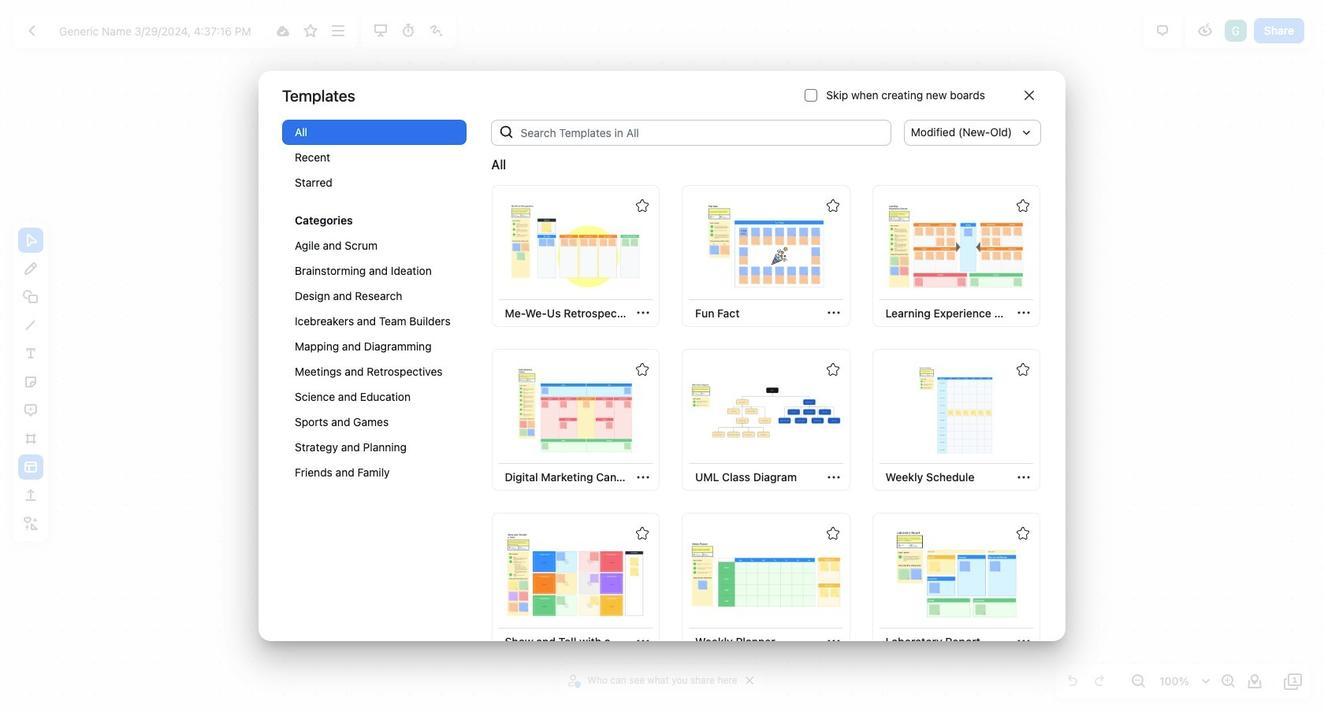 Task type: vqa. For each thing, say whether or not it's contained in the screenshot.
slots at the left bottom
no



Task type: locate. For each thing, give the bounding box(es) containing it.
list item
[[1224, 18, 1249, 43]]

thumbnail for fun fact image
[[691, 202, 841, 291]]

card for template weekly planner element
[[682, 514, 850, 656]]

card for template learning experience canvas element
[[872, 185, 1041, 327]]

star this whiteboard image inside the card for template me-we-us retrospective element
[[636, 199, 649, 212]]

star this whiteboard image inside card for template uml class diagram element
[[827, 363, 839, 376]]

0 horizontal spatial close image
[[746, 677, 754, 685]]

comment panel image
[[1153, 21, 1172, 40]]

star this whiteboard image for thumbnail for learning experience canvas
[[1017, 199, 1030, 212]]

Document name text field
[[47, 18, 268, 43]]

1 vertical spatial close image
[[746, 677, 754, 685]]

thumbnail for me-we-us retrospective image
[[501, 202, 651, 291]]

star this whiteboard image for thumbnail for fun fact
[[827, 199, 839, 212]]

star this whiteboard image
[[301, 21, 320, 40], [636, 199, 649, 212], [636, 363, 649, 376], [827, 363, 839, 376], [1017, 363, 1030, 376], [827, 528, 839, 540]]

star this whiteboard image inside card for template learning experience canvas 'element'
[[1017, 199, 1030, 212]]

card for template digital marketing canvas element
[[492, 349, 660, 491]]

1 horizontal spatial close image
[[1025, 91, 1035, 100]]

zoom out image
[[1129, 673, 1148, 692]]

card for template fun fact element
[[682, 185, 850, 327]]

star this whiteboard image for card for template weekly schedule element
[[1017, 363, 1030, 376]]

star this whiteboard image inside card for template weekly schedule element
[[1017, 363, 1030, 376]]

thumbnail for weekly planner image
[[691, 531, 841, 619]]

thumbnail for show and tell with a twist image
[[501, 531, 651, 619]]

thumbnail for digital marketing canvas image
[[501, 367, 651, 455]]

star this whiteboard image inside card for template fun fact element
[[827, 199, 839, 212]]

card for template laboratory report element
[[872, 514, 1041, 656]]

close image
[[1025, 91, 1035, 100], [746, 677, 754, 685]]

star this whiteboard image for card for template digital marketing canvas element
[[636, 363, 649, 376]]

thumbnail for weekly schedule image
[[882, 367, 1032, 455]]

star this whiteboard image
[[827, 199, 839, 212], [1017, 199, 1030, 212], [636, 528, 649, 540], [1017, 528, 1030, 540]]

star this whiteboard image for the card for template me-we-us retrospective element
[[636, 199, 649, 212]]

status
[[492, 155, 506, 174]]

star this whiteboard image inside card for template show and tell with a twist element
[[636, 528, 649, 540]]

more options image
[[329, 21, 348, 40]]

thumbnail for laboratory report image
[[882, 531, 1032, 619]]

star this whiteboard image inside card for template digital marketing canvas element
[[636, 363, 649, 376]]

star this whiteboard image inside card for template laboratory report "element"
[[1017, 528, 1030, 540]]

star this whiteboard image for thumbnail for laboratory report
[[1017, 528, 1030, 540]]

list
[[1224, 18, 1249, 43]]

star this whiteboard image inside card for template weekly planner element
[[827, 528, 839, 540]]

thumbnail for uml class diagram image
[[691, 367, 841, 455]]



Task type: describe. For each thing, give the bounding box(es) containing it.
timer image
[[399, 21, 418, 40]]

thumbnail for learning experience canvas image
[[882, 202, 1032, 291]]

0 vertical spatial close image
[[1025, 91, 1035, 100]]

star this whiteboard image for card for template uml class diagram element
[[827, 363, 839, 376]]

card for template uml class diagram element
[[682, 349, 850, 491]]

card for template show and tell with a twist element
[[492, 514, 660, 656]]

star this whiteboard image for card for template weekly planner element
[[827, 528, 839, 540]]

dashboard image
[[23, 21, 42, 40]]

card for template weekly schedule element
[[872, 349, 1041, 491]]

Search Templates in All text field
[[515, 120, 892, 146]]

laser image
[[427, 21, 446, 40]]

categories element
[[282, 120, 466, 502]]

zoom in image
[[1219, 673, 1238, 692]]

presentation image
[[372, 21, 390, 40]]

pages image
[[1284, 673, 1303, 692]]

card for template me-we-us retrospective element
[[492, 185, 660, 327]]

star this whiteboard image for thumbnail for show and tell with a twist
[[636, 528, 649, 540]]



